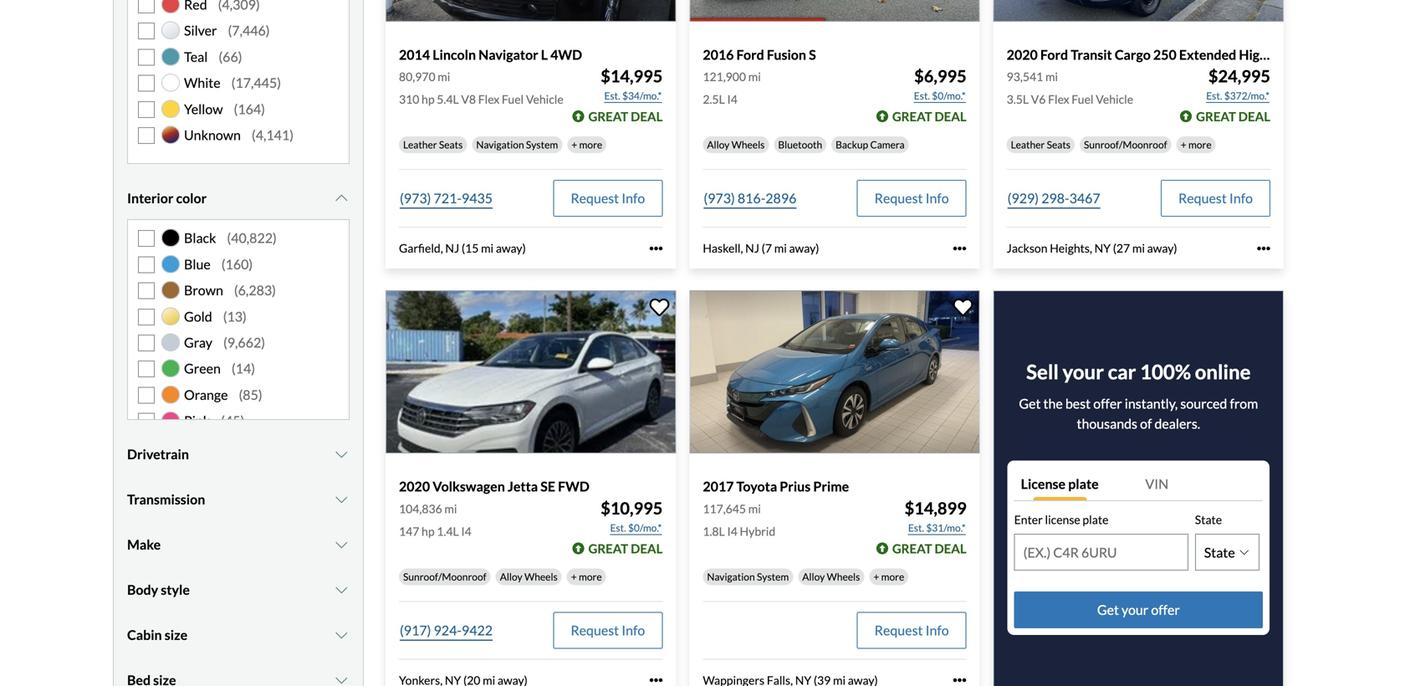 Task type: vqa. For each thing, say whether or not it's contained in the screenshot.


Task type: locate. For each thing, give the bounding box(es) containing it.
+ for $10,995
[[571, 571, 577, 583]]

deal down $34/mo.*
[[631, 109, 663, 124]]

make button
[[127, 524, 350, 566]]

2 horizontal spatial wheels
[[827, 571, 861, 583]]

i4 right "1.8l"
[[728, 524, 738, 538]]

great for $14,995
[[589, 109, 629, 124]]

est. $0/mo.* button down "$10,995"
[[610, 520, 663, 536]]

body style
[[127, 582, 190, 598]]

i4 inside 104,836 mi 147 hp 1.4l i4
[[461, 524, 472, 538]]

great deal down est. $31/mo.* button
[[893, 541, 967, 556]]

0 horizontal spatial 2020
[[399, 478, 430, 495]]

hp inside 80,970 mi 310 hp 5.4l v8 flex fuel vehicle
[[422, 92, 435, 106]]

2 ford from the left
[[1041, 46, 1069, 63]]

(973) inside 'button'
[[704, 190, 735, 206]]

lwb
[[1302, 46, 1330, 63]]

ellipsis h image for $24,995
[[1258, 242, 1271, 255]]

(973) inside button
[[400, 190, 431, 206]]

toyota
[[737, 478, 778, 495]]

est. inside $14,899 est. $31/mo.*
[[909, 522, 925, 534]]

seats for $14,995
[[439, 139, 463, 151]]

1 horizontal spatial offer
[[1152, 602, 1181, 618]]

chevron down image inside cabin size dropdown button
[[333, 629, 350, 642]]

mi right "(27"
[[1133, 241, 1146, 255]]

more for $14,899
[[882, 571, 905, 583]]

seats up 298-
[[1047, 139, 1071, 151]]

plate
[[1069, 476, 1099, 492], [1083, 513, 1109, 527]]

$0/mo.* down the $6,995
[[932, 90, 966, 102]]

alloy for $10,995
[[500, 571, 523, 583]]

great up camera
[[893, 109, 933, 124]]

chevron down image for interior color
[[333, 192, 350, 205]]

1 ford from the left
[[737, 46, 765, 63]]

black 2014 lincoln navigator l 4wd suv / crossover four-wheel drive 6-speed automatic image
[[386, 0, 676, 22]]

est. inside $24,995 est. $372/mo.*
[[1207, 90, 1223, 102]]

leather seats down v6
[[1011, 139, 1071, 151]]

1 horizontal spatial sunroof/moonroof
[[1085, 139, 1168, 151]]

request info
[[571, 190, 645, 206], [875, 190, 950, 206], [1179, 190, 1254, 206], [571, 622, 645, 638], [875, 622, 950, 638]]

fusion
[[767, 46, 807, 63]]

chevron down image
[[333, 192, 350, 205], [333, 538, 350, 552]]

0 vertical spatial plate
[[1069, 476, 1099, 492]]

cabin
[[127, 627, 162, 643]]

great down est. $31/mo.* button
[[893, 541, 933, 556]]

leather seats down 5.4l at the left top of the page
[[403, 139, 463, 151]]

leather seats
[[403, 139, 463, 151], [1011, 139, 1071, 151]]

1 vertical spatial navigation
[[707, 571, 755, 583]]

924-
[[434, 622, 462, 638]]

0 vertical spatial sunroof/moonroof
[[1085, 139, 1168, 151]]

2 (973) from the left
[[704, 190, 735, 206]]

drivetrain button
[[127, 434, 350, 475]]

interior color
[[127, 190, 207, 206]]

navigation system up 9435
[[476, 139, 558, 151]]

2 chevron down image from the top
[[333, 538, 350, 552]]

great
[[589, 109, 629, 124], [893, 109, 933, 124], [1197, 109, 1237, 124], [589, 541, 629, 556], [893, 541, 933, 556]]

away) right "(27"
[[1148, 241, 1178, 255]]

9422
[[462, 622, 493, 638]]

ford
[[737, 46, 765, 63], [1041, 46, 1069, 63]]

interior color button
[[127, 178, 350, 219]]

great deal down est. $372/mo.* button
[[1197, 109, 1271, 124]]

1 leather seats from the left
[[403, 139, 463, 151]]

vin tab
[[1139, 468, 1264, 501]]

get down enter license plate field
[[1098, 602, 1120, 618]]

great deal for $6,995
[[893, 109, 967, 124]]

est. $0/mo.* button
[[914, 88, 967, 104], [610, 520, 663, 536]]

0 horizontal spatial leather seats
[[403, 139, 463, 151]]

2 vehicle from the left
[[1096, 92, 1134, 106]]

heights,
[[1050, 241, 1093, 255]]

great for $14,899
[[893, 541, 933, 556]]

plate right license
[[1083, 513, 1109, 527]]

fuel inside 80,970 mi 310 hp 5.4l v8 flex fuel vehicle
[[502, 92, 524, 106]]

est. for $24,995
[[1207, 90, 1223, 102]]

1 vehicle from the left
[[526, 92, 564, 106]]

i4 right 2.5l
[[728, 92, 738, 106]]

flex right v6
[[1049, 92, 1070, 106]]

navigation down "1.8l"
[[707, 571, 755, 583]]

1 (973) from the left
[[400, 190, 431, 206]]

2 horizontal spatial alloy wheels
[[803, 571, 861, 583]]

nj left (7
[[746, 241, 760, 255]]

leather for $14,995
[[403, 139, 437, 151]]

seats
[[439, 139, 463, 151], [1047, 139, 1071, 151]]

0 vertical spatial est. $0/mo.* button
[[914, 88, 967, 104]]

deal down $10,995 est. $0/mo.*
[[631, 541, 663, 556]]

0 horizontal spatial away)
[[496, 241, 526, 255]]

1 nj from the left
[[446, 241, 460, 255]]

enter
[[1015, 513, 1043, 527]]

info for $14,995
[[622, 190, 645, 206]]

get inside get the best offer instantly, sourced from thousands of dealers.
[[1020, 396, 1041, 412]]

style
[[161, 582, 190, 598]]

(7
[[762, 241, 772, 255]]

$14,899
[[905, 498, 967, 518]]

1 vertical spatial 2020
[[399, 478, 430, 495]]

teal
[[184, 48, 208, 65]]

1 chevron down image from the top
[[333, 448, 350, 461]]

ford up 93,541
[[1041, 46, 1069, 63]]

request
[[571, 190, 619, 206], [875, 190, 923, 206], [1179, 190, 1227, 206], [571, 622, 619, 638], [875, 622, 923, 638]]

1 horizontal spatial seats
[[1047, 139, 1071, 151]]

system down hybrid
[[757, 571, 789, 583]]

mi down toyota
[[749, 502, 761, 516]]

2 flex from the left
[[1049, 92, 1070, 106]]

mi down 2016 ford fusion s at right top
[[749, 70, 761, 84]]

+ more for $24,995
[[1181, 139, 1212, 151]]

chevron down image for transmission
[[333, 493, 350, 506]]

away) right (15
[[496, 241, 526, 255]]

2020 for $24,995
[[1007, 46, 1038, 63]]

est. $0/mo.* button down the $6,995
[[914, 88, 967, 104]]

2 nj from the left
[[746, 241, 760, 255]]

1 vertical spatial $0/mo.*
[[628, 522, 662, 534]]

2017
[[703, 478, 734, 495]]

est. down the $14,899
[[909, 522, 925, 534]]

1 chevron down image from the top
[[333, 192, 350, 205]]

backup
[[836, 139, 869, 151]]

i4 inside 121,900 mi 2.5l i4
[[728, 92, 738, 106]]

3 chevron down image from the top
[[333, 583, 350, 597]]

0 horizontal spatial get
[[1020, 396, 1041, 412]]

leather down 3.5l
[[1011, 139, 1045, 151]]

2 horizontal spatial away)
[[1148, 241, 1178, 255]]

1 vertical spatial chevron down image
[[333, 538, 350, 552]]

deal for $24,995
[[1239, 109, 1271, 124]]

+ more for $10,995
[[571, 571, 602, 583]]

5.4l
[[437, 92, 459, 106]]

1 horizontal spatial fuel
[[1072, 92, 1094, 106]]

mi inside 93,541 mi 3.5l v6 flex fuel vehicle
[[1046, 70, 1059, 84]]

(973) for $14,995
[[400, 190, 431, 206]]

$0/mo.* inside $10,995 est. $0/mo.*
[[628, 522, 662, 534]]

request info button for $6,995
[[857, 180, 967, 217]]

2 fuel from the left
[[1072, 92, 1094, 106]]

your inside button
[[1122, 602, 1149, 618]]

2 leather from the left
[[1011, 139, 1045, 151]]

1 horizontal spatial get
[[1098, 602, 1120, 618]]

more for $10,995
[[579, 571, 602, 583]]

get left the
[[1020, 396, 1041, 412]]

est. $0/mo.* button for $10,995
[[610, 520, 663, 536]]

chevron down image inside transmission "dropdown button"
[[333, 493, 350, 506]]

(17,445)
[[232, 75, 281, 91]]

1 horizontal spatial nj
[[746, 241, 760, 255]]

chevron down image inside interior color dropdown button
[[333, 192, 350, 205]]

get your offer button
[[1015, 592, 1264, 628]]

3 away) from the left
[[1148, 241, 1178, 255]]

+ more for $14,995
[[572, 139, 603, 151]]

hp right 147
[[422, 524, 435, 538]]

hp for $10,995
[[422, 524, 435, 538]]

(6,283)
[[234, 282, 276, 298]]

interior
[[127, 190, 174, 206]]

drivetrain
[[127, 446, 189, 463]]

0 horizontal spatial $0/mo.*
[[628, 522, 662, 534]]

0 horizontal spatial (973)
[[400, 190, 431, 206]]

fuel right v8
[[502, 92, 524, 106]]

0 horizontal spatial est. $0/mo.* button
[[610, 520, 663, 536]]

1 horizontal spatial vehicle
[[1096, 92, 1134, 106]]

alloy wheels for $14,899
[[803, 571, 861, 583]]

request for $14,995
[[571, 190, 619, 206]]

1 horizontal spatial (973)
[[704, 190, 735, 206]]

state
[[1196, 513, 1223, 527]]

2 away) from the left
[[790, 241, 820, 255]]

0 vertical spatial offer
[[1094, 396, 1123, 412]]

jetta
[[508, 478, 538, 495]]

alloy for $14,899
[[803, 571, 825, 583]]

deal for $14,899
[[935, 541, 967, 556]]

silver 2016 ford fusion s sedan front-wheel drive 6-speed automatic image
[[690, 0, 980, 22]]

transmission
[[127, 491, 205, 508]]

2 seats from the left
[[1047, 139, 1071, 151]]

i4 inside the "117,645 mi 1.8l i4 hybrid"
[[728, 524, 738, 538]]

flex right v8
[[478, 92, 500, 106]]

1 vertical spatial navigation system
[[707, 571, 789, 583]]

nj left (15
[[446, 241, 460, 255]]

(14)
[[232, 360, 255, 377]]

request info button
[[553, 180, 663, 217], [857, 180, 967, 217], [1162, 180, 1271, 217], [553, 612, 663, 649], [857, 612, 967, 649]]

more
[[580, 139, 603, 151], [1189, 139, 1212, 151], [579, 571, 602, 583], [882, 571, 905, 583]]

blue magnetism 2017 toyota prius prime sedan  continuously variable transmission image
[[690, 290, 980, 454]]

$0/mo.* for $6,995
[[932, 90, 966, 102]]

nj for $14,995
[[446, 241, 460, 255]]

mi right (7
[[775, 241, 787, 255]]

1 vertical spatial sunroof/moonroof
[[403, 571, 487, 583]]

+ for $24,995
[[1181, 139, 1187, 151]]

deal
[[631, 109, 663, 124], [935, 109, 967, 124], [1239, 109, 1271, 124], [631, 541, 663, 556], [935, 541, 967, 556]]

0 horizontal spatial ford
[[737, 46, 765, 63]]

(40,822)
[[227, 230, 277, 246]]

+
[[572, 139, 578, 151], [1181, 139, 1187, 151], [571, 571, 577, 583], [874, 571, 880, 583]]

0 vertical spatial hp
[[422, 92, 435, 106]]

mi up 5.4l at the left top of the page
[[438, 70, 451, 84]]

est. inside $10,995 est. $0/mo.*
[[610, 522, 626, 534]]

body
[[127, 582, 158, 598]]

away) for $14,995
[[496, 241, 526, 255]]

haskell,
[[703, 241, 744, 255]]

0 horizontal spatial alloy
[[500, 571, 523, 583]]

away) right (7
[[790, 241, 820, 255]]

tab list
[[1015, 468, 1264, 501]]

0 horizontal spatial seats
[[439, 139, 463, 151]]

0 horizontal spatial nj
[[446, 241, 460, 255]]

2 chevron down image from the top
[[333, 493, 350, 506]]

great down est. $372/mo.* button
[[1197, 109, 1237, 124]]

(917) 924-9422 button
[[399, 612, 494, 649]]

gray
[[184, 334, 213, 351]]

2020 up 104,836
[[399, 478, 430, 495]]

vehicle down l
[[526, 92, 564, 106]]

1 horizontal spatial navigation system
[[707, 571, 789, 583]]

0 horizontal spatial vehicle
[[526, 92, 564, 106]]

1 horizontal spatial system
[[757, 571, 789, 583]]

104,836 mi 147 hp 1.4l i4
[[399, 502, 472, 538]]

0 horizontal spatial navigation
[[476, 139, 524, 151]]

vehicle down cargo
[[1096, 92, 1134, 106]]

white
[[184, 75, 221, 91]]

0 horizontal spatial system
[[526, 139, 558, 151]]

away) for $6,995
[[790, 241, 820, 255]]

great for $10,995
[[589, 541, 629, 556]]

est. inside $14,995 est. $34/mo.*
[[605, 90, 621, 102]]

est. down $14,995
[[605, 90, 621, 102]]

0 horizontal spatial fuel
[[502, 92, 524, 106]]

1 leather from the left
[[403, 139, 437, 151]]

0 horizontal spatial alloy wheels
[[500, 571, 558, 583]]

your down enter license plate field
[[1122, 602, 1149, 618]]

0 horizontal spatial wheels
[[525, 571, 558, 583]]

(4,141)
[[252, 127, 294, 143]]

298-
[[1042, 190, 1070, 206]]

mi up 1.4l
[[445, 502, 457, 516]]

mi up v6
[[1046, 70, 1059, 84]]

1 horizontal spatial ford
[[1041, 46, 1069, 63]]

navigation system down hybrid
[[707, 571, 789, 583]]

2020 up 93,541
[[1007, 46, 1038, 63]]

cabin size
[[127, 627, 188, 643]]

0 vertical spatial get
[[1020, 396, 1041, 412]]

seats for $24,995
[[1047, 139, 1071, 151]]

seats down 5.4l at the left top of the page
[[439, 139, 463, 151]]

instantly,
[[1125, 396, 1178, 412]]

request info for $6,995
[[875, 190, 950, 206]]

1 seats from the left
[[439, 139, 463, 151]]

0 horizontal spatial leather
[[403, 139, 437, 151]]

2 hp from the top
[[422, 524, 435, 538]]

0 vertical spatial your
[[1063, 360, 1105, 384]]

i4 for $14,899
[[728, 524, 738, 538]]

est. inside $6,995 est. $0/mo.*
[[914, 90, 931, 102]]

1 vertical spatial system
[[757, 571, 789, 583]]

deal down $372/mo.*
[[1239, 109, 1271, 124]]

est. down the $6,995
[[914, 90, 931, 102]]

roof
[[1271, 46, 1299, 63]]

orange
[[184, 387, 228, 403]]

fuel right v6
[[1072, 92, 1094, 106]]

(973) 816-2896 button
[[703, 180, 798, 217]]

black
[[184, 230, 216, 246]]

est. down "$10,995"
[[610, 522, 626, 534]]

1 vertical spatial hp
[[422, 524, 435, 538]]

1 horizontal spatial leather
[[1011, 139, 1045, 151]]

sunroof/moonroof up 3467
[[1085, 139, 1168, 151]]

est. down $24,995
[[1207, 90, 1223, 102]]

get for get the best offer instantly, sourced from thousands of dealers.
[[1020, 396, 1041, 412]]

wheels
[[732, 139, 765, 151], [525, 571, 558, 583], [827, 571, 861, 583]]

great deal down $6,995 est. $0/mo.*
[[893, 109, 967, 124]]

est. $31/mo.* button
[[908, 520, 967, 536]]

nj
[[446, 241, 460, 255], [746, 241, 760, 255]]

request for $10,995
[[571, 622, 619, 638]]

great for $24,995
[[1197, 109, 1237, 124]]

leather down the 310
[[403, 139, 437, 151]]

1 horizontal spatial 2020
[[1007, 46, 1038, 63]]

(973) left 721-
[[400, 190, 431, 206]]

get your offer
[[1098, 602, 1181, 618]]

hp for $14,995
[[422, 92, 435, 106]]

1 vertical spatial get
[[1098, 602, 1120, 618]]

deal down $6,995 est. $0/mo.*
[[935, 109, 967, 124]]

hp inside 104,836 mi 147 hp 1.4l i4
[[422, 524, 435, 538]]

3.5l
[[1007, 92, 1029, 106]]

1 horizontal spatial est. $0/mo.* button
[[914, 88, 967, 104]]

1 fuel from the left
[[502, 92, 524, 106]]

chevron down image inside make dropdown button
[[333, 538, 350, 552]]

away)
[[496, 241, 526, 255], [790, 241, 820, 255], [1148, 241, 1178, 255]]

1 horizontal spatial $0/mo.*
[[932, 90, 966, 102]]

make
[[127, 537, 161, 553]]

plate right "license"
[[1069, 476, 1099, 492]]

1 vertical spatial est. $0/mo.* button
[[610, 520, 663, 536]]

deal down "$31/mo.*"
[[935, 541, 967, 556]]

vehicle inside 93,541 mi 3.5l v6 flex fuel vehicle
[[1096, 92, 1134, 106]]

0 vertical spatial 2020
[[1007, 46, 1038, 63]]

5 chevron down image from the top
[[333, 674, 350, 686]]

2 horizontal spatial alloy
[[803, 571, 825, 583]]

navigation up 9435
[[476, 139, 524, 151]]

sunroof/moonroof down 1.4l
[[403, 571, 487, 583]]

est. for $14,995
[[605, 90, 621, 102]]

+ for $14,995
[[572, 139, 578, 151]]

0 horizontal spatial flex
[[478, 92, 500, 106]]

0 vertical spatial navigation
[[476, 139, 524, 151]]

info
[[622, 190, 645, 206], [926, 190, 950, 206], [1230, 190, 1254, 206], [622, 622, 645, 638], [926, 622, 950, 638]]

1 flex from the left
[[478, 92, 500, 106]]

$10,995
[[601, 498, 663, 518]]

hp right the 310
[[422, 92, 435, 106]]

0 horizontal spatial your
[[1063, 360, 1105, 384]]

$14,995 est. $34/mo.*
[[601, 66, 663, 102]]

chevron down image
[[333, 448, 350, 461], [333, 493, 350, 506], [333, 583, 350, 597], [333, 629, 350, 642], [333, 674, 350, 686]]

get
[[1020, 396, 1041, 412], [1098, 602, 1120, 618]]

ellipsis h image for $14,995
[[650, 242, 663, 255]]

hp
[[422, 92, 435, 106], [422, 524, 435, 538]]

1 away) from the left
[[496, 241, 526, 255]]

i4 right 1.4l
[[461, 524, 472, 538]]

flex inside 93,541 mi 3.5l v6 flex fuel vehicle
[[1049, 92, 1070, 106]]

$0/mo.* inside $6,995 est. $0/mo.*
[[932, 90, 966, 102]]

2 leather seats from the left
[[1011, 139, 1071, 151]]

great deal down $10,995 est. $0/mo.*
[[589, 541, 663, 556]]

4 chevron down image from the top
[[333, 629, 350, 642]]

get inside button
[[1098, 602, 1120, 618]]

1 vertical spatial your
[[1122, 602, 1149, 618]]

1 horizontal spatial flex
[[1049, 92, 1070, 106]]

vehicle inside 80,970 mi 310 hp 5.4l v8 flex fuel vehicle
[[526, 92, 564, 106]]

$0/mo.* down "$10,995"
[[628, 522, 662, 534]]

your up best on the right
[[1063, 360, 1105, 384]]

wheels for $14,899
[[827, 571, 861, 583]]

est. for $14,899
[[909, 522, 925, 534]]

0 horizontal spatial offer
[[1094, 396, 1123, 412]]

your for car
[[1063, 360, 1105, 384]]

(973) left '816-' at the top right of page
[[704, 190, 735, 206]]

1 horizontal spatial your
[[1122, 602, 1149, 618]]

310
[[399, 92, 420, 106]]

0 vertical spatial chevron down image
[[333, 192, 350, 205]]

1.8l
[[703, 524, 725, 538]]

unknown
[[184, 127, 241, 143]]

0 vertical spatial system
[[526, 139, 558, 151]]

system down 80,970 mi 310 hp 5.4l v8 flex fuel vehicle at the top left of the page
[[526, 139, 558, 151]]

Enter license plate field
[[1016, 535, 1188, 570]]

great down est. $34/mo.* button
[[589, 109, 629, 124]]

dealers.
[[1155, 416, 1201, 432]]

816-
[[738, 190, 766, 206]]

1 horizontal spatial leather seats
[[1011, 139, 1071, 151]]

1 hp from the top
[[422, 92, 435, 106]]

deal for $6,995
[[935, 109, 967, 124]]

est. $34/mo.* button
[[604, 88, 663, 104]]

1 vertical spatial offer
[[1152, 602, 1181, 618]]

great down $10,995 est. $0/mo.*
[[589, 541, 629, 556]]

navigation system
[[476, 139, 558, 151], [707, 571, 789, 583]]

ellipsis h image
[[650, 242, 663, 255], [954, 242, 967, 255], [1258, 242, 1271, 255], [650, 674, 663, 686]]

info for $24,995
[[1230, 190, 1254, 206]]

1 horizontal spatial away)
[[790, 241, 820, 255]]

ford right 2016
[[737, 46, 765, 63]]

0 vertical spatial $0/mo.*
[[932, 90, 966, 102]]

chevron down image inside drivetrain dropdown button
[[333, 448, 350, 461]]

0 horizontal spatial navigation system
[[476, 139, 558, 151]]

mi right (15
[[481, 241, 494, 255]]

chevron down image inside body style dropdown button
[[333, 583, 350, 597]]

great deal down est. $34/mo.* button
[[589, 109, 663, 124]]

ford for $6,995
[[737, 46, 765, 63]]

your for offer
[[1122, 602, 1149, 618]]



Task type: describe. For each thing, give the bounding box(es) containing it.
+ more for $14,899
[[874, 571, 905, 583]]

cabin size button
[[127, 614, 350, 656]]

info for $10,995
[[622, 622, 645, 638]]

jackson heights, ny (27 mi away)
[[1007, 241, 1178, 255]]

request info button for $14,995
[[553, 180, 663, 217]]

volkswagen
[[433, 478, 505, 495]]

deal for $10,995
[[631, 541, 663, 556]]

request info for $14,995
[[571, 190, 645, 206]]

chevron down image for make
[[333, 538, 350, 552]]

(27
[[1114, 241, 1131, 255]]

9435
[[462, 190, 493, 206]]

121,900 mi 2.5l i4
[[703, 70, 761, 106]]

ford for $24,995
[[1041, 46, 1069, 63]]

(973) 816-2896
[[704, 190, 797, 206]]

v6
[[1032, 92, 1046, 106]]

mi inside 121,900 mi 2.5l i4
[[749, 70, 761, 84]]

mi inside 80,970 mi 310 hp 5.4l v8 flex fuel vehicle
[[438, 70, 451, 84]]

great deal for $10,995
[[589, 541, 663, 556]]

prius
[[780, 478, 811, 495]]

93,541 mi 3.5l v6 flex fuel vehicle
[[1007, 70, 1134, 106]]

ellipsis h image for $10,995
[[650, 674, 663, 686]]

2020 for $10,995
[[399, 478, 430, 495]]

license
[[1046, 513, 1081, 527]]

fuel inside 93,541 mi 3.5l v6 flex fuel vehicle
[[1072, 92, 1094, 106]]

silver
[[184, 22, 217, 39]]

ny
[[1095, 241, 1111, 255]]

ellipsis h image for $6,995
[[954, 242, 967, 255]]

flex inside 80,970 mi 310 hp 5.4l v8 flex fuel vehicle
[[478, 92, 500, 106]]

0 vertical spatial navigation system
[[476, 139, 558, 151]]

pink
[[184, 413, 210, 429]]

$24,995 est. $372/mo.*
[[1207, 66, 1271, 102]]

cargo
[[1115, 46, 1151, 63]]

sell your car 100% online
[[1027, 360, 1251, 384]]

alloy wheels for $10,995
[[500, 571, 558, 583]]

l
[[541, 46, 548, 63]]

250
[[1154, 46, 1177, 63]]

(160)
[[222, 256, 253, 272]]

get for get your offer
[[1098, 602, 1120, 618]]

transmission button
[[127, 479, 350, 521]]

pure white 2020 volkswagen jetta se fwd sedan front-wheel drive automatic image
[[386, 290, 676, 454]]

$0/mo.* for $10,995
[[628, 522, 662, 534]]

backup camera
[[836, 139, 905, 151]]

color
[[176, 190, 207, 206]]

1 horizontal spatial navigation
[[707, 571, 755, 583]]

est. $0/mo.* button for $6,995
[[914, 88, 967, 104]]

more for $14,995
[[580, 139, 603, 151]]

(15
[[462, 241, 479, 255]]

request info for $10,995
[[571, 622, 645, 638]]

get the best offer instantly, sourced from thousands of dealers.
[[1020, 396, 1259, 432]]

lincoln
[[433, 46, 476, 63]]

leather seats for $24,995
[[1011, 139, 1071, 151]]

est. for $10,995
[[610, 522, 626, 534]]

offer inside get the best offer instantly, sourced from thousands of dealers.
[[1094, 396, 1123, 412]]

license plate
[[1021, 476, 1099, 492]]

1.4l
[[437, 524, 459, 538]]

4wd
[[551, 46, 583, 63]]

1 horizontal spatial alloy
[[707, 139, 730, 151]]

2896
[[766, 190, 797, 206]]

3467
[[1070, 190, 1101, 206]]

more for $24,995
[[1189, 139, 1212, 151]]

2.5l
[[703, 92, 725, 106]]

2017 toyota prius prime
[[703, 478, 850, 495]]

camera
[[871, 139, 905, 151]]

leather for $24,995
[[1011, 139, 1045, 151]]

(929) 298-3467 button
[[1007, 180, 1102, 217]]

wheels for $10,995
[[525, 571, 558, 583]]

blue
[[184, 256, 211, 272]]

license
[[1021, 476, 1066, 492]]

0 horizontal spatial sunroof/moonroof
[[403, 571, 487, 583]]

offer inside get your offer button
[[1152, 602, 1181, 618]]

mi inside the "117,645 mi 1.8l i4 hybrid"
[[749, 502, 761, 516]]

ellipsis h image
[[954, 674, 967, 686]]

plate inside tab
[[1069, 476, 1099, 492]]

chevron down image for cabin size
[[333, 629, 350, 642]]

hybrid
[[740, 524, 776, 538]]

(973) for $6,995
[[704, 190, 735, 206]]

$372/mo.*
[[1225, 90, 1270, 102]]

1 vertical spatial plate
[[1083, 513, 1109, 527]]

(9,662)
[[223, 334, 265, 351]]

mi inside 104,836 mi 147 hp 1.4l i4
[[445, 502, 457, 516]]

nj for $6,995
[[746, 241, 760, 255]]

80,970 mi 310 hp 5.4l v8 flex fuel vehicle
[[399, 70, 564, 106]]

1 horizontal spatial alloy wheels
[[707, 139, 765, 151]]

request info button for $10,995
[[553, 612, 663, 649]]

2020 volkswagen jetta se fwd
[[399, 478, 590, 495]]

great for $6,995
[[893, 109, 933, 124]]

2014
[[399, 46, 430, 63]]

117,645 mi 1.8l i4 hybrid
[[703, 502, 776, 538]]

$31/mo.*
[[927, 522, 966, 534]]

request for $24,995
[[1179, 190, 1227, 206]]

2020 ford transit cargo 250 extended high roof lwb rwd
[[1007, 46, 1366, 63]]

license plate tab
[[1015, 468, 1139, 501]]

chevron down image for body style
[[333, 583, 350, 597]]

chevron down image for drivetrain
[[333, 448, 350, 461]]

size
[[165, 627, 188, 643]]

leather seats for $14,995
[[403, 139, 463, 151]]

car
[[1108, 360, 1137, 384]]

sell
[[1027, 360, 1059, 384]]

tab list containing license plate
[[1015, 468, 1264, 501]]

from
[[1231, 396, 1259, 412]]

80,970
[[399, 70, 436, 84]]

deal for $14,995
[[631, 109, 663, 124]]

(973) 721-9435 button
[[399, 180, 494, 217]]

info for $6,995
[[926, 190, 950, 206]]

(917) 924-9422
[[400, 622, 493, 638]]

best
[[1066, 396, 1091, 412]]

the
[[1044, 396, 1063, 412]]

1 horizontal spatial wheels
[[732, 139, 765, 151]]

i4 for $6,995
[[728, 92, 738, 106]]

(85)
[[239, 387, 262, 403]]

oxford white 2020 ford transit cargo 250 extended high roof lwb rwd van rear-wheel drive automatic image
[[994, 0, 1285, 22]]

(973) 721-9435
[[400, 190, 493, 206]]

(45)
[[221, 413, 245, 429]]

great deal for $14,899
[[893, 541, 967, 556]]

2014 lincoln navigator l 4wd
[[399, 46, 583, 63]]

v8
[[461, 92, 476, 106]]

(13)
[[223, 308, 247, 325]]

(164)
[[234, 101, 265, 117]]

jackson
[[1007, 241, 1048, 255]]

+ for $14,899
[[874, 571, 880, 583]]

garfield,
[[399, 241, 443, 255]]

est. for $6,995
[[914, 90, 931, 102]]

request for $6,995
[[875, 190, 923, 206]]

great deal for $14,995
[[589, 109, 663, 124]]

(929)
[[1008, 190, 1039, 206]]

104,836
[[399, 502, 442, 516]]

request info for $24,995
[[1179, 190, 1254, 206]]

extended
[[1180, 46, 1237, 63]]

se
[[541, 478, 556, 495]]

121,900
[[703, 70, 746, 84]]

$34/mo.*
[[623, 90, 662, 102]]

request info button for $24,995
[[1162, 180, 1271, 217]]

brown
[[184, 282, 223, 298]]

high
[[1240, 46, 1268, 63]]

great deal for $24,995
[[1197, 109, 1271, 124]]

bluetooth
[[779, 139, 823, 151]]

enter license plate
[[1015, 513, 1109, 527]]



